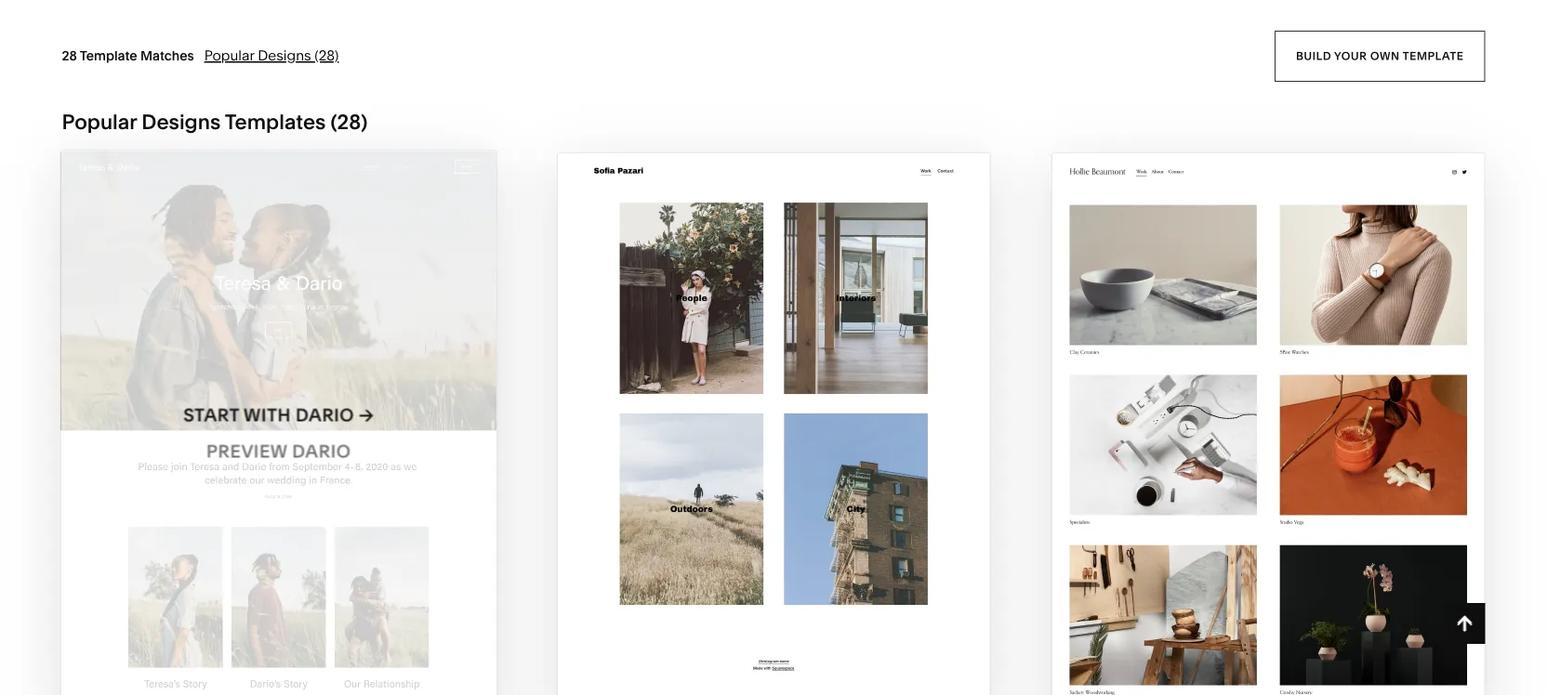 Task type: vqa. For each thing, say whether or not it's contained in the screenshot.
topmost Popular
yes



Task type: describe. For each thing, give the bounding box(es) containing it.
(28)
[[315, 47, 339, 64]]

start with dario button
[[183, 390, 374, 441]]

with for beaumont
[[1210, 404, 1258, 426]]

pazari inside button
[[787, 396, 853, 417]]

back to top image
[[1455, 614, 1476, 634]]

start with pazari
[[675, 396, 853, 417]]

dario image
[[62, 152, 495, 696]]

preview for preview pazari
[[698, 432, 779, 454]]

start with dario
[[183, 404, 354, 426]]

1 vertical spatial beaumont
[[1259, 441, 1365, 463]]

templates
[[225, 109, 326, 134]]

start for preview dario
[[183, 404, 240, 426]]

beaumont element
[[1053, 153, 1485, 696]]

preview pazari link
[[698, 417, 850, 469]]

start for preview pazari
[[675, 396, 731, 417]]

start with pazari button
[[675, 381, 873, 432]]

with for pazari
[[735, 396, 782, 417]]

start with beaumont button
[[1150, 390, 1388, 441]]

beaumont image
[[1053, 153, 1485, 696]]

popular designs templates ( 28 )
[[62, 109, 368, 134]]

own
[[1371, 49, 1400, 63]]

1 vertical spatial pazari
[[784, 432, 850, 454]]

pazari image
[[558, 153, 990, 696]]

preview beaumont link
[[1173, 426, 1365, 477]]

preview for preview beaumont
[[1173, 441, 1254, 463]]

designs for (28)
[[258, 47, 311, 64]]



Task type: locate. For each thing, give the bounding box(es) containing it.
popular
[[204, 47, 254, 64], [62, 109, 137, 134]]

template
[[1403, 49, 1464, 63]]

with up the preview dario
[[244, 404, 291, 426]]

2 horizontal spatial start
[[1150, 404, 1206, 426]]

2 horizontal spatial preview
[[1173, 441, 1254, 463]]

popular designs (28) link
[[204, 47, 339, 64]]

dario
[[296, 404, 354, 426], [292, 441, 351, 463]]

0 horizontal spatial designs
[[142, 109, 221, 134]]

preview down start with beaumont
[[1173, 441, 1254, 463]]

28 template matches
[[62, 48, 194, 64]]

0 horizontal spatial start
[[183, 404, 240, 426]]

popular for popular designs (28)
[[204, 47, 254, 64]]

preview beaumont
[[1173, 441, 1365, 463]]

1 horizontal spatial preview
[[698, 432, 779, 454]]

(
[[331, 109, 337, 134]]

0 horizontal spatial popular
[[62, 109, 137, 134]]

0 horizontal spatial with
[[244, 404, 291, 426]]

your
[[1335, 49, 1368, 63]]

dario inside start with dario button
[[296, 404, 354, 426]]

1 horizontal spatial designs
[[258, 47, 311, 64]]

start inside button
[[675, 396, 731, 417]]

popular down template
[[62, 109, 137, 134]]

1 vertical spatial 28
[[337, 109, 361, 134]]

)
[[361, 109, 368, 134]]

0 vertical spatial pazari
[[787, 396, 853, 417]]

0 vertical spatial beaumont
[[1262, 404, 1368, 426]]

1 horizontal spatial with
[[735, 396, 782, 417]]

0 vertical spatial 28
[[62, 48, 77, 64]]

preview dario link
[[206, 426, 351, 477]]

popular right the matches at the left
[[204, 47, 254, 64]]

preview
[[698, 432, 779, 454], [206, 441, 288, 463], [1173, 441, 1254, 463]]

matches
[[140, 48, 194, 64]]

preview down 'start with pazari'
[[698, 432, 779, 454]]

with inside button
[[735, 396, 782, 417]]

0 vertical spatial popular
[[204, 47, 254, 64]]

with up preview beaumont at the bottom of page
[[1210, 404, 1258, 426]]

designs down the matches at the left
[[142, 109, 221, 134]]

template
[[80, 48, 137, 64]]

preview down the start with dario
[[206, 441, 288, 463]]

build your own template button
[[1275, 31, 1486, 82]]

dario inside preview dario link
[[292, 441, 351, 463]]

start
[[675, 396, 731, 417], [183, 404, 240, 426], [1150, 404, 1206, 426]]

popular designs (28)
[[204, 47, 339, 64]]

28 down (28) at top
[[337, 109, 361, 134]]

1 horizontal spatial start
[[675, 396, 731, 417]]

designs
[[258, 47, 311, 64], [142, 109, 221, 134]]

pazari element
[[558, 153, 990, 696]]

designs left (28) at top
[[258, 47, 311, 64]]

designs for templates
[[142, 109, 221, 134]]

pazari
[[787, 396, 853, 417], [784, 432, 850, 454]]

preview dario
[[206, 441, 351, 463]]

1 vertical spatial designs
[[142, 109, 221, 134]]

1 horizontal spatial popular
[[204, 47, 254, 64]]

0 vertical spatial dario
[[296, 404, 354, 426]]

beaumont inside button
[[1262, 404, 1368, 426]]

beaumont
[[1262, 404, 1368, 426], [1259, 441, 1365, 463]]

0 vertical spatial designs
[[258, 47, 311, 64]]

1 horizontal spatial 28
[[337, 109, 361, 134]]

popular for popular designs templates ( 28 )
[[62, 109, 137, 134]]

1 vertical spatial popular
[[62, 109, 137, 134]]

1 vertical spatial dario
[[292, 441, 351, 463]]

0 horizontal spatial preview
[[206, 441, 288, 463]]

with
[[735, 396, 782, 417], [244, 404, 291, 426], [1210, 404, 1258, 426]]

with up preview pazari
[[735, 396, 782, 417]]

with for dario
[[244, 404, 291, 426]]

preview for preview dario
[[206, 441, 288, 463]]

build
[[1296, 49, 1332, 63]]

build your own template
[[1296, 49, 1464, 63]]

2 horizontal spatial with
[[1210, 404, 1258, 426]]

28 left template
[[62, 48, 77, 64]]

28
[[62, 48, 77, 64], [337, 109, 361, 134]]

dario element
[[62, 152, 495, 696]]

0 horizontal spatial 28
[[62, 48, 77, 64]]

preview pazari
[[698, 432, 850, 454]]

start for preview beaumont
[[1150, 404, 1206, 426]]

start with beaumont
[[1150, 404, 1368, 426]]



